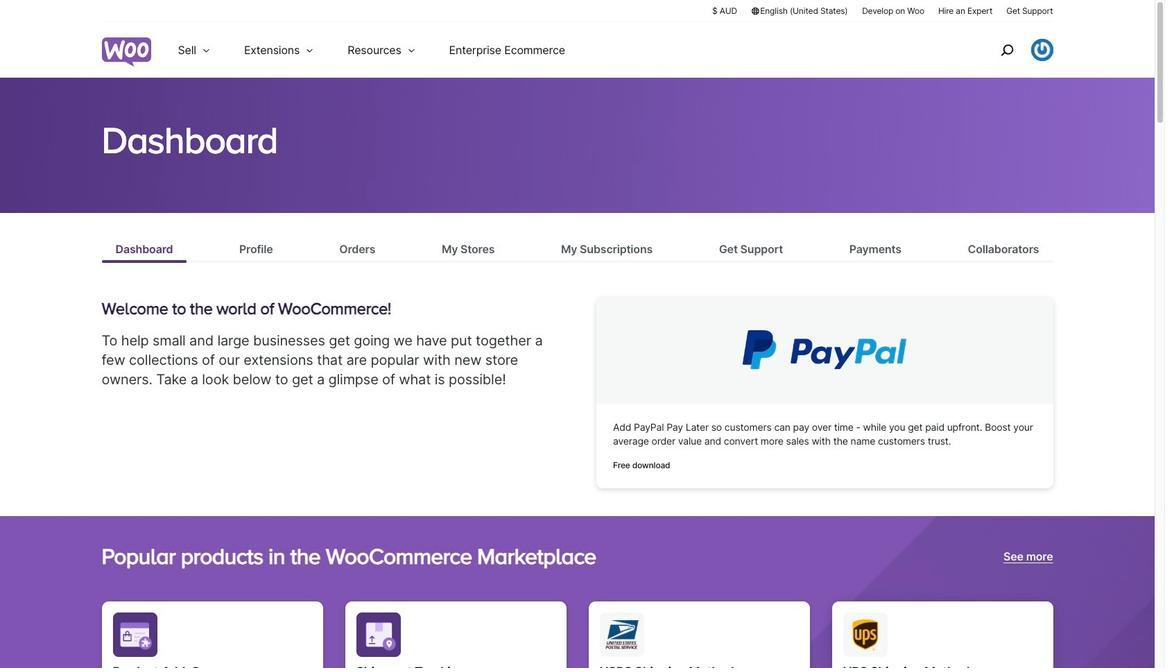 Task type: locate. For each thing, give the bounding box(es) containing it.
open account menu image
[[1032, 39, 1054, 61]]

service navigation menu element
[[971, 27, 1054, 73]]



Task type: describe. For each thing, give the bounding box(es) containing it.
search image
[[996, 39, 1018, 61]]



